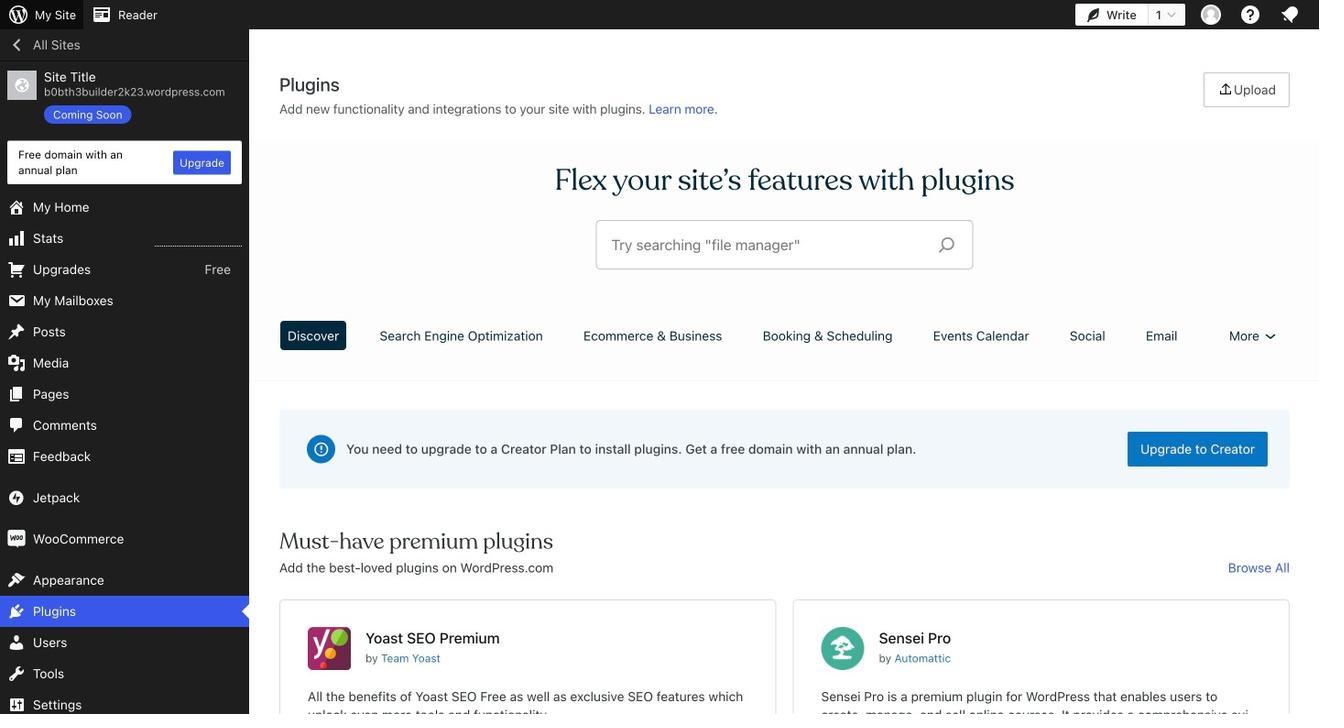 Task type: locate. For each thing, give the bounding box(es) containing it.
list item
[[1312, 189, 1320, 275], [1312, 275, 1320, 361]]

img image
[[7, 489, 26, 507], [7, 530, 26, 548]]

1 img image from the top
[[7, 489, 26, 507]]

main content
[[273, 72, 1297, 714]]

plugin icon image
[[308, 627, 351, 670], [822, 627, 865, 670]]

0 vertical spatial img image
[[7, 489, 26, 507]]

1 vertical spatial img image
[[7, 530, 26, 548]]

1 list item from the top
[[1312, 189, 1320, 275]]

manage your notifications image
[[1280, 4, 1302, 26]]

None search field
[[597, 221, 973, 269]]

help image
[[1240, 4, 1262, 26]]

1 horizontal spatial plugin icon image
[[822, 627, 865, 670]]

Search search field
[[612, 221, 924, 269]]

my profile image
[[1202, 5, 1222, 25]]

0 horizontal spatial plugin icon image
[[308, 627, 351, 670]]

2 img image from the top
[[7, 530, 26, 548]]



Task type: describe. For each thing, give the bounding box(es) containing it.
highest hourly views 0 image
[[155, 235, 242, 247]]

2 list item from the top
[[1312, 275, 1320, 361]]

open search image
[[924, 232, 970, 258]]

2 plugin icon image from the left
[[822, 627, 865, 670]]

1 plugin icon image from the left
[[308, 627, 351, 670]]



Task type: vqa. For each thing, say whether or not it's contained in the screenshot.
My Profile icon
yes



